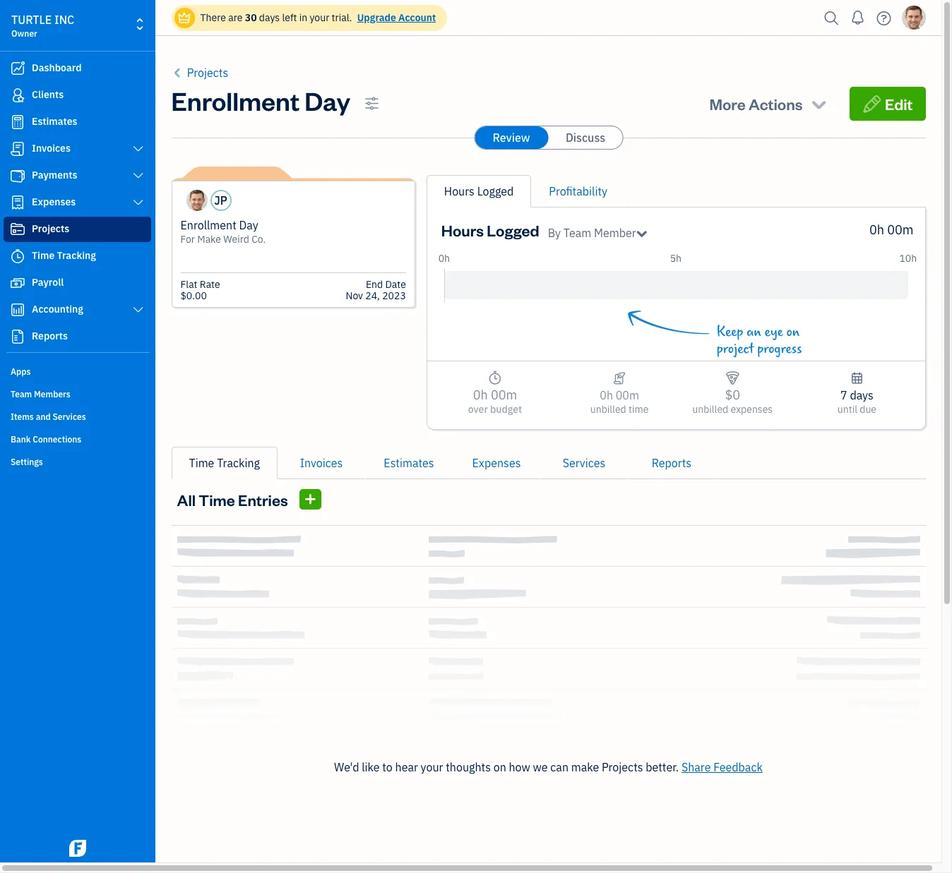 Task type: describe. For each thing, give the bounding box(es) containing it.
budget
[[490, 403, 522, 416]]

members
[[34, 389, 71, 400]]

0h for 0h 00m
[[870, 222, 885, 238]]

24,
[[365, 290, 380, 302]]

by
[[548, 226, 561, 240]]

items
[[11, 412, 34, 422]]

progress
[[758, 341, 802, 357]]

left
[[282, 11, 297, 24]]

discuss link
[[549, 126, 622, 149]]

upgrade account link
[[354, 11, 436, 24]]

settings for this project image
[[365, 95, 379, 112]]

estimates link for "services" link
[[365, 447, 453, 480]]

expenses image
[[726, 370, 740, 387]]

payment image
[[9, 169, 26, 183]]

0 vertical spatial days
[[259, 11, 280, 24]]

account
[[399, 11, 436, 24]]

how
[[509, 761, 530, 775]]

flat
[[181, 278, 197, 291]]

0 vertical spatial reports link
[[4, 324, 151, 350]]

7 days until due
[[838, 389, 877, 416]]

5h
[[670, 252, 682, 265]]

chevron large down image
[[132, 170, 145, 182]]

upgrade
[[357, 11, 396, 24]]

projects button
[[171, 64, 228, 81]]

1 vertical spatial on
[[494, 761, 506, 775]]

project
[[717, 341, 754, 357]]

chevronleft image
[[171, 64, 184, 81]]

unbilled inside 0h 00m unbilled time
[[591, 403, 626, 416]]

services inside "main" element
[[53, 412, 86, 422]]

are
[[228, 11, 243, 24]]

$0 unbilled expenses
[[693, 387, 773, 416]]

day for enrollment day for make weird co.
[[239, 218, 258, 232]]

all
[[177, 490, 196, 510]]

date
[[385, 278, 406, 291]]

timetracking image
[[488, 370, 503, 387]]

time tracking inside "main" element
[[32, 249, 96, 262]]

we'd like to hear your thoughts on how we can make projects better. share feedback
[[334, 761, 763, 775]]

$0.00
[[181, 290, 207, 302]]

estimate image
[[9, 115, 26, 129]]

2023
[[382, 290, 406, 302]]

all time entries
[[177, 490, 288, 510]]

turtle inc owner
[[11, 13, 74, 39]]

enrollment for enrollment day
[[171, 84, 300, 117]]

projects link
[[4, 217, 151, 242]]

chevron large down image for accounting
[[132, 305, 145, 316]]

hours inside button
[[444, 184, 475, 199]]

0 vertical spatial expenses link
[[4, 190, 151, 215]]

like
[[362, 761, 380, 775]]

2 vertical spatial projects
[[602, 761, 643, 775]]

timer image
[[9, 249, 26, 264]]

accounting link
[[4, 297, 151, 323]]

in
[[299, 11, 307, 24]]

end date nov 24, 2023
[[346, 278, 406, 302]]

expenses inside "main" element
[[32, 196, 76, 208]]

freshbooks image
[[66, 841, 89, 858]]

and
[[36, 412, 51, 422]]

thoughts
[[446, 761, 491, 775]]

dashboard
[[32, 61, 82, 74]]

chevrondown image
[[809, 94, 829, 114]]

0h for 0h 00m over budget
[[473, 387, 488, 403]]

services link
[[540, 447, 628, 480]]

team members
[[11, 389, 71, 400]]

7
[[841, 389, 848, 403]]

1 vertical spatial invoices link
[[278, 447, 365, 480]]

clients
[[32, 88, 64, 101]]

enrollment day
[[171, 84, 351, 117]]

1 vertical spatial services
[[563, 456, 606, 471]]

0h 00m unbilled time
[[591, 389, 649, 416]]

share
[[682, 761, 711, 775]]

0h for 0h 00m unbilled time
[[600, 389, 613, 403]]

1 horizontal spatial time tracking
[[189, 456, 260, 471]]

1 horizontal spatial reports
[[652, 456, 692, 471]]

projects inside button
[[187, 66, 228, 80]]

rate
[[200, 278, 220, 291]]

0 horizontal spatial your
[[310, 11, 329, 24]]

until
[[838, 403, 858, 416]]

expenses
[[731, 403, 773, 416]]

clients link
[[4, 83, 151, 108]]

days inside 7 days until due
[[850, 389, 874, 403]]

better.
[[646, 761, 679, 775]]

there
[[200, 11, 226, 24]]

estimates link for payments link
[[4, 110, 151, 135]]

on inside 'keep an eye on project progress'
[[787, 324, 800, 341]]

apps
[[11, 367, 31, 377]]

bank
[[11, 435, 31, 445]]

10h
[[900, 252, 917, 265]]

invoices image
[[613, 370, 626, 387]]

2 vertical spatial time
[[199, 490, 235, 510]]

eye
[[765, 324, 783, 341]]

weird
[[223, 233, 249, 246]]

invoice image
[[9, 142, 26, 156]]

member
[[594, 226, 636, 240]]

money image
[[9, 276, 26, 290]]

chevron large down image for invoices
[[132, 143, 145, 155]]

0 horizontal spatial time tracking link
[[4, 244, 151, 269]]

main element
[[0, 0, 191, 863]]

for
[[181, 233, 195, 246]]

inc
[[54, 13, 74, 27]]

keep
[[717, 324, 744, 341]]

time
[[629, 403, 649, 416]]

pencil image
[[863, 94, 882, 114]]

by team member
[[548, 226, 636, 240]]

payments link
[[4, 163, 151, 189]]

discuss
[[566, 131, 606, 145]]

report image
[[9, 330, 26, 344]]

project image
[[9, 223, 26, 237]]



Task type: locate. For each thing, give the bounding box(es) containing it.
chevron large down image down chevron large down icon
[[132, 197, 145, 208]]

0 vertical spatial logged
[[477, 184, 514, 199]]

expenses link
[[4, 190, 151, 215], [453, 447, 540, 480]]

chevron large down image inside accounting link
[[132, 305, 145, 316]]

00m right over
[[491, 387, 517, 403]]

00m for 0h 00m unbilled time
[[616, 389, 639, 403]]

time tracking up all time entries
[[189, 456, 260, 471]]

search image
[[821, 7, 843, 29]]

day up co.
[[239, 218, 258, 232]]

1 vertical spatial chevron large down image
[[132, 197, 145, 208]]

3 chevron large down image from the top
[[132, 305, 145, 316]]

day
[[305, 84, 351, 117], [239, 218, 258, 232]]

co.
[[252, 233, 266, 246]]

1 vertical spatial projects
[[32, 223, 69, 235]]

1 vertical spatial days
[[850, 389, 874, 403]]

feedback
[[714, 761, 763, 775]]

1 vertical spatial logged
[[487, 220, 540, 240]]

1 chevron large down image from the top
[[132, 143, 145, 155]]

actions
[[749, 94, 803, 114]]

turtle
[[11, 13, 52, 27]]

chevron large down image
[[132, 143, 145, 155], [132, 197, 145, 208], [132, 305, 145, 316]]

services up bank connections link on the left of page
[[53, 412, 86, 422]]

dashboard image
[[9, 61, 26, 76]]

1 horizontal spatial estimates link
[[365, 447, 453, 480]]

enrollment up make
[[181, 218, 237, 232]]

bank connections
[[11, 435, 81, 445]]

0 vertical spatial time tracking
[[32, 249, 96, 262]]

logged down review link at the top of the page
[[477, 184, 514, 199]]

team inside hours logged group by field
[[564, 226, 591, 240]]

time up all
[[189, 456, 214, 471]]

profitability button
[[549, 183, 608, 200]]

projects right chevronleft icon
[[187, 66, 228, 80]]

hours
[[444, 184, 475, 199], [441, 220, 484, 240]]

0h 00m over budget
[[468, 387, 522, 416]]

time right "timer" image
[[32, 249, 55, 262]]

make
[[571, 761, 599, 775]]

keep an eye on project progress
[[717, 324, 802, 357]]

nov
[[346, 290, 363, 302]]

0 vertical spatial tracking
[[57, 249, 96, 262]]

2 chevron large down image from the top
[[132, 197, 145, 208]]

day inside enrollment day for make weird co.
[[239, 218, 258, 232]]

projects right make
[[602, 761, 643, 775]]

1 horizontal spatial team
[[564, 226, 591, 240]]

day for enrollment day
[[305, 84, 351, 117]]

0 vertical spatial expenses
[[32, 196, 76, 208]]

team right by
[[564, 226, 591, 240]]

0 horizontal spatial tracking
[[57, 249, 96, 262]]

0 horizontal spatial team
[[11, 389, 32, 400]]

services
[[53, 412, 86, 422], [563, 456, 606, 471]]

0 horizontal spatial estimates
[[32, 115, 77, 128]]

more actions
[[710, 94, 803, 114]]

payments
[[32, 169, 77, 182]]

1 horizontal spatial day
[[305, 84, 351, 117]]

1 vertical spatial your
[[421, 761, 443, 775]]

days
[[259, 11, 280, 24], [850, 389, 874, 403]]

1 vertical spatial day
[[239, 218, 258, 232]]

chevron large down image for expenses
[[132, 197, 145, 208]]

days right 30
[[259, 11, 280, 24]]

0 vertical spatial reports
[[32, 330, 68, 343]]

00m inside 0h 00m over budget
[[491, 387, 517, 403]]

crown image
[[177, 10, 192, 25]]

days up the due at the right of page
[[850, 389, 874, 403]]

invoices link up the time entry menu icon
[[278, 447, 365, 480]]

reports link down accounting link
[[4, 324, 151, 350]]

1 vertical spatial invoices
[[300, 456, 343, 471]]

projects right project icon
[[32, 223, 69, 235]]

0 vertical spatial estimates
[[32, 115, 77, 128]]

enrollment
[[171, 84, 300, 117], [181, 218, 237, 232]]

1 horizontal spatial projects
[[187, 66, 228, 80]]

1 vertical spatial time
[[189, 456, 214, 471]]

your
[[310, 11, 329, 24], [421, 761, 443, 775]]

hours logged down review link at the top of the page
[[444, 184, 514, 199]]

0 vertical spatial projects
[[187, 66, 228, 80]]

0 horizontal spatial time tracking
[[32, 249, 96, 262]]

0h inside 0h 00m over budget
[[473, 387, 488, 403]]

time tracking link
[[4, 244, 151, 269], [171, 447, 278, 480]]

notifications image
[[847, 4, 869, 32]]

accounting
[[32, 303, 83, 316]]

1 vertical spatial expenses
[[472, 456, 521, 471]]

0 vertical spatial enrollment
[[171, 84, 300, 117]]

hours logged button
[[444, 183, 514, 200]]

flat rate $0.00
[[181, 278, 220, 302]]

tracking inside "main" element
[[57, 249, 96, 262]]

00m
[[888, 222, 914, 238], [491, 387, 517, 403], [616, 389, 639, 403]]

1 horizontal spatial estimates
[[384, 456, 434, 471]]

0 horizontal spatial reports
[[32, 330, 68, 343]]

items and services
[[11, 412, 86, 422]]

0 horizontal spatial expenses
[[32, 196, 76, 208]]

0 vertical spatial time tracking link
[[4, 244, 151, 269]]

on left how
[[494, 761, 506, 775]]

1 horizontal spatial on
[[787, 324, 800, 341]]

00m up 10h
[[888, 222, 914, 238]]

we'd
[[334, 761, 359, 775]]

edit
[[885, 94, 913, 114]]

1 vertical spatial hours logged
[[441, 220, 540, 240]]

an
[[747, 324, 762, 341]]

expenses down budget
[[472, 456, 521, 471]]

calendar image
[[851, 370, 864, 387]]

1 horizontal spatial tracking
[[217, 456, 260, 471]]

time tracking down 'projects' link at the left of page
[[32, 249, 96, 262]]

1 horizontal spatial invoices
[[300, 456, 343, 471]]

reports link
[[4, 324, 151, 350], [628, 447, 716, 480]]

0 horizontal spatial projects
[[32, 223, 69, 235]]

0h 00m
[[870, 222, 914, 238]]

enrollment for enrollment day for make weird co.
[[181, 218, 237, 232]]

2 vertical spatial chevron large down image
[[132, 305, 145, 316]]

2 horizontal spatial projects
[[602, 761, 643, 775]]

0h for 0h
[[439, 252, 450, 265]]

go to help image
[[873, 7, 896, 29]]

settings
[[11, 457, 43, 468]]

1 horizontal spatial time tracking link
[[171, 447, 278, 480]]

jp
[[214, 194, 227, 208]]

0 vertical spatial invoices
[[32, 142, 71, 155]]

1 horizontal spatial expenses
[[472, 456, 521, 471]]

tracking
[[57, 249, 96, 262], [217, 456, 260, 471]]

30
[[245, 11, 257, 24]]

logged
[[477, 184, 514, 199], [487, 220, 540, 240]]

edit link
[[850, 87, 926, 121]]

0 vertical spatial your
[[310, 11, 329, 24]]

0 horizontal spatial day
[[239, 218, 258, 232]]

dashboard link
[[4, 56, 151, 81]]

team inside "main" element
[[11, 389, 32, 400]]

enrollment inside enrollment day for make weird co.
[[181, 218, 237, 232]]

00m for 0h 00m
[[888, 222, 914, 238]]

payroll link
[[4, 271, 151, 296]]

0 vertical spatial estimates link
[[4, 110, 151, 135]]

0 vertical spatial hours
[[444, 184, 475, 199]]

profitability
[[549, 184, 608, 199]]

client image
[[9, 88, 26, 102]]

review
[[493, 131, 530, 145]]

1 vertical spatial time tracking
[[189, 456, 260, 471]]

expenses down payments
[[32, 196, 76, 208]]

1 vertical spatial reports link
[[628, 447, 716, 480]]

chart image
[[9, 303, 26, 317]]

chevron large down image up chevron large down icon
[[132, 143, 145, 155]]

enrollment day for make weird co.
[[181, 218, 266, 246]]

expenses
[[32, 196, 76, 208], [472, 456, 521, 471]]

time tracking link up all time entries
[[171, 447, 278, 480]]

can
[[551, 761, 569, 775]]

reports link down time
[[628, 447, 716, 480]]

0 horizontal spatial services
[[53, 412, 86, 422]]

1 horizontal spatial your
[[421, 761, 443, 775]]

0 vertical spatial hours logged
[[444, 184, 514, 199]]

on right 'eye'
[[787, 324, 800, 341]]

trial.
[[332, 11, 352, 24]]

projects inside "main" element
[[32, 223, 69, 235]]

invoices link up payments link
[[4, 136, 151, 162]]

0 horizontal spatial unbilled
[[591, 403, 626, 416]]

invoices
[[32, 142, 71, 155], [300, 456, 343, 471]]

0 horizontal spatial reports link
[[4, 324, 151, 350]]

1 horizontal spatial services
[[563, 456, 606, 471]]

hear
[[395, 761, 418, 775]]

connections
[[33, 435, 81, 445]]

2 horizontal spatial 00m
[[888, 222, 914, 238]]

$0
[[725, 387, 740, 403]]

your right in
[[310, 11, 329, 24]]

services down 0h 00m unbilled time
[[563, 456, 606, 471]]

0 vertical spatial invoices link
[[4, 136, 151, 162]]

enrollment down projects button
[[171, 84, 300, 117]]

0 vertical spatial on
[[787, 324, 800, 341]]

invoices up payments
[[32, 142, 71, 155]]

0 horizontal spatial days
[[259, 11, 280, 24]]

0 horizontal spatial estimates link
[[4, 110, 151, 135]]

00m for 0h 00m over budget
[[491, 387, 517, 403]]

time tracking link down 'projects' link at the left of page
[[4, 244, 151, 269]]

expenses link down budget
[[453, 447, 540, 480]]

1 vertical spatial enrollment
[[181, 218, 237, 232]]

expense image
[[9, 196, 26, 210]]

share feedback button
[[682, 760, 763, 776]]

settings link
[[4, 451, 151, 473]]

due
[[860, 403, 877, 416]]

more actions button
[[697, 87, 842, 121]]

0 vertical spatial services
[[53, 412, 86, 422]]

team
[[564, 226, 591, 240], [11, 389, 32, 400]]

logged left by
[[487, 220, 540, 240]]

0 horizontal spatial on
[[494, 761, 506, 775]]

time inside "main" element
[[32, 249, 55, 262]]

reports
[[32, 330, 68, 343], [652, 456, 692, 471]]

estimates inside "main" element
[[32, 115, 77, 128]]

projects
[[187, 66, 228, 80], [32, 223, 69, 235], [602, 761, 643, 775]]

0 horizontal spatial invoices link
[[4, 136, 151, 162]]

0 vertical spatial team
[[564, 226, 591, 240]]

chevron large down image down the payroll link
[[132, 305, 145, 316]]

unbilled left time
[[591, 403, 626, 416]]

1 horizontal spatial invoices link
[[278, 447, 365, 480]]

hours logged
[[444, 184, 514, 199], [441, 220, 540, 240]]

owner
[[11, 28, 37, 39]]

team members link
[[4, 384, 151, 405]]

to
[[382, 761, 393, 775]]

your right hear
[[421, 761, 443, 775]]

1 vertical spatial estimates link
[[365, 447, 453, 480]]

0 horizontal spatial invoices
[[32, 142, 71, 155]]

tracking up all time entries
[[217, 456, 260, 471]]

2 unbilled from the left
[[693, 403, 729, 416]]

1 vertical spatial team
[[11, 389, 32, 400]]

0h inside 0h 00m unbilled time
[[600, 389, 613, 403]]

we
[[533, 761, 548, 775]]

hours logged down hours logged button
[[441, 220, 540, 240]]

1 vertical spatial tracking
[[217, 456, 260, 471]]

day left settings for this project image on the top left of page
[[305, 84, 351, 117]]

00m inside 0h 00m unbilled time
[[616, 389, 639, 403]]

1 horizontal spatial expenses link
[[453, 447, 540, 480]]

items and services link
[[4, 406, 151, 427]]

invoices inside "main" element
[[32, 142, 71, 155]]

make
[[197, 233, 221, 246]]

1 vertical spatial estimates
[[384, 456, 434, 471]]

bank connections link
[[4, 429, 151, 450]]

Hours Logged Group By field
[[548, 225, 648, 242]]

1 vertical spatial expenses link
[[453, 447, 540, 480]]

reports inside "main" element
[[32, 330, 68, 343]]

0 horizontal spatial expenses link
[[4, 190, 151, 215]]

0 vertical spatial time
[[32, 249, 55, 262]]

estimates link
[[4, 110, 151, 135], [365, 447, 453, 480]]

1 horizontal spatial unbilled
[[693, 403, 729, 416]]

payroll
[[32, 276, 64, 289]]

expenses link down payments link
[[4, 190, 151, 215]]

time entry menu image
[[304, 491, 317, 509]]

0 vertical spatial day
[[305, 84, 351, 117]]

1 horizontal spatial 00m
[[616, 389, 639, 403]]

review link
[[475, 126, 548, 149]]

unbilled down expenses image
[[693, 403, 729, 416]]

0 vertical spatial chevron large down image
[[132, 143, 145, 155]]

unbilled inside $0 unbilled expenses
[[693, 403, 729, 416]]

1 vertical spatial time tracking link
[[171, 447, 278, 480]]

1 unbilled from the left
[[591, 403, 626, 416]]

more
[[710, 94, 746, 114]]

team down apps on the left
[[11, 389, 32, 400]]

over
[[468, 403, 488, 416]]

1 horizontal spatial reports link
[[628, 447, 716, 480]]

there are 30 days left in your trial. upgrade account
[[200, 11, 436, 24]]

00m up time
[[616, 389, 639, 403]]

time right all
[[199, 490, 235, 510]]

1 vertical spatial reports
[[652, 456, 692, 471]]

0 horizontal spatial 00m
[[491, 387, 517, 403]]

logged inside button
[[477, 184, 514, 199]]

end
[[366, 278, 383, 291]]

1 vertical spatial hours
[[441, 220, 484, 240]]

apps link
[[4, 361, 151, 382]]

1 horizontal spatial days
[[850, 389, 874, 403]]

invoices up the time entry menu icon
[[300, 456, 343, 471]]

tracking down 'projects' link at the left of page
[[57, 249, 96, 262]]



Task type: vqa. For each thing, say whether or not it's contained in the screenshot.
me associated with To Me
no



